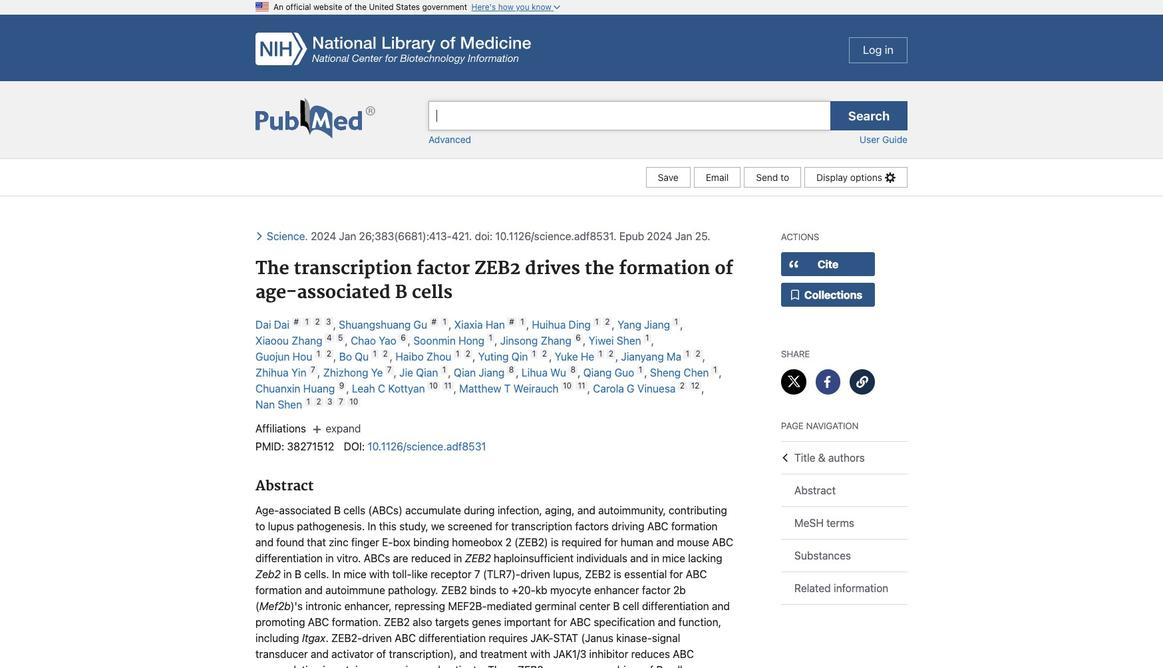 Task type: vqa. For each thing, say whether or not it's contained in the screenshot.


Task type: locate. For each thing, give the bounding box(es) containing it.
7 up binds
[[475, 568, 480, 580]]

2 horizontal spatial differentiation
[[642, 600, 710, 612]]

2 link down huang
[[315, 397, 323, 407]]

&
[[819, 452, 826, 464]]

0 horizontal spatial transcription
[[294, 258, 412, 280]]

0 vertical spatial mice
[[663, 552, 686, 564]]

# link right gu
[[430, 317, 439, 327]]

3 link down huang
[[326, 397, 335, 407]]

zeb2 down individuals
[[585, 568, 611, 580]]

1 vertical spatial jiang
[[479, 367, 505, 379]]

driven down haploinsufficient
[[521, 568, 551, 580]]

lupus,
[[553, 568, 582, 580]]

with
[[369, 568, 390, 580], [530, 648, 551, 660]]

8 link down yuke he link at the bottom of the page
[[569, 365, 578, 375]]

aging,
[[545, 504, 575, 516]]

6 down ding
[[576, 333, 581, 343]]

1 down chao yao
[[373, 349, 377, 359]]

1 # from the left
[[294, 317, 299, 327]]

yuting
[[478, 351, 509, 363]]

targets
[[435, 616, 469, 628]]

8 link
[[507, 365, 516, 375], [569, 365, 578, 375]]

2 6 from the left
[[576, 333, 581, 343]]

and down human
[[631, 552, 649, 564]]

differentiation down the found
[[256, 552, 323, 564]]

1 link for bo qu
[[371, 349, 379, 359]]

associated up shuangshuang at the top of page
[[297, 283, 391, 304]]

zhang for xiaoou zhang
[[292, 335, 323, 347]]

1 horizontal spatial the
[[585, 258, 615, 280]]

0 horizontal spatial #
[[294, 317, 299, 327]]

1 vertical spatial is
[[614, 568, 622, 580]]

6 for yao
[[401, 333, 406, 343]]

, up he
[[583, 335, 589, 347]]

1 right 'yang jiang' link
[[675, 317, 678, 327]]

age-associated b cells (abcs) accumulate during infection, aging, and autoimmunity, contributing to lupus pathogenesis. in this study, we screened for transcription factors driving abc formation and found that zinc finger e-box binding homeobox 2 (zeb2) is required for human and mouse abc differentiation in vitro. abcs are reduced in
[[256, 504, 734, 564]]

0 horizontal spatial 8
[[509, 365, 514, 375]]

1 8 from the left
[[509, 365, 514, 375]]

1 horizontal spatial 8 link
[[569, 365, 578, 375]]

1 vertical spatial 3 link
[[326, 397, 335, 407]]

factor down essential
[[642, 584, 671, 596]]

are
[[393, 552, 408, 564]]

2 link up the chen
[[694, 349, 703, 359]]

in right cells.
[[332, 568, 341, 580]]

0 horizontal spatial qian
[[416, 367, 438, 379]]

1 vertical spatial driven
[[362, 632, 392, 644]]

autoimmune down activator
[[334, 664, 394, 668]]

cells inside the transcription factor zeb2 drives the formation of age-associated b cells
[[412, 283, 453, 304]]

, inside shuangshuang gu # 1 ,
[[449, 319, 452, 331]]

1 2 down huang
[[307, 397, 321, 407]]

1 down soonmin hong 1 ,
[[456, 349, 460, 359]]

for down infection,
[[495, 520, 509, 532]]

# inside shuangshuang gu # 1 ,
[[432, 317, 437, 327]]

authors
[[829, 452, 865, 464]]

and inside zeb2 haploinsufficient individuals and in mice lacking zeb2
[[631, 552, 649, 564]]

screened
[[448, 520, 493, 532]]

1 link for guojun hou
[[315, 349, 322, 359]]

0 horizontal spatial # link
[[292, 317, 301, 327]]

3 link up 4 link at the left of page
[[324, 317, 333, 327]]

0 horizontal spatial cells
[[344, 504, 366, 516]]

0 horizontal spatial jiang
[[479, 367, 505, 379]]

shen
[[617, 335, 642, 347], [278, 399, 302, 411]]

0 vertical spatial 3
[[326, 317, 331, 327]]

lupus
[[268, 520, 294, 532]]

3 for 3
[[326, 317, 331, 327]]

8 link down yuting qin link
[[507, 365, 516, 375]]

for up individuals
[[605, 536, 618, 548]]

binds
[[470, 584, 497, 596]]

factor down 421.
[[417, 258, 470, 280]]

1 link down huang
[[305, 397, 312, 407]]

an
[[274, 2, 284, 12]]

2 link for jianyang ma
[[694, 349, 703, 359]]

, down jianyang
[[645, 367, 648, 379]]

1 inside shuangshuang gu # 1 ,
[[443, 317, 447, 327]]

2 11 link from the left
[[576, 381, 588, 391]]

1 inside yang jiang 1 ,
[[675, 317, 678, 327]]

b
[[395, 283, 408, 304], [334, 504, 341, 516], [295, 568, 302, 580], [613, 600, 620, 612], [657, 664, 663, 668]]

#
[[294, 317, 299, 327], [432, 317, 437, 327], [509, 317, 515, 327]]

10 for 10 11
[[429, 381, 438, 391]]

0 vertical spatial formation
[[619, 258, 711, 280]]

0 horizontal spatial the
[[355, 2, 367, 12]]

affiliations
[[256, 423, 309, 435]]

1 vertical spatial cells
[[344, 504, 366, 516]]

zeb2 inside zeb2 haploinsufficient individuals and in mice lacking zeb2
[[465, 552, 491, 564]]

autoimmune inside 'in b cells. in mice with toll-like receptor 7 (tlr7)-driven lupus, zeb2 is essential for abc formation and autoimmune pathology. zeb2 binds to +20-kb myocyte enhancer factor 2b ('
[[326, 584, 385, 596]]

1 vertical spatial the
[[585, 258, 615, 280]]

han
[[486, 319, 505, 331]]

1 link for yang jiang
[[673, 317, 680, 327]]

2 vertical spatial formation
[[256, 584, 302, 596]]

with down jak-
[[530, 648, 551, 660]]

1 horizontal spatial factor
[[642, 584, 671, 596]]

search button
[[831, 101, 908, 130]]

1 horizontal spatial 6 link
[[574, 333, 583, 343]]

1 6 link from the left
[[399, 333, 408, 343]]

2 jan from the left
[[675, 230, 693, 242]]

stat
[[554, 632, 579, 644]]

in right zeb2
[[284, 568, 292, 580]]

2 # from the left
[[432, 317, 437, 327]]

2 2024 from the left
[[647, 230, 673, 242]]

shen for yiwei shen
[[617, 335, 642, 347]]

, down han
[[495, 335, 498, 347]]

7 link right yin
[[309, 365, 317, 375]]

1 11 link from the left
[[442, 381, 454, 391]]

8 link for lihua wu
[[569, 365, 578, 375]]

0 vertical spatial associated
[[297, 283, 391, 304]]

0 horizontal spatial to
[[256, 520, 265, 532]]

specification
[[594, 616, 655, 628]]

# link for shuangshuang gu
[[430, 317, 439, 327]]

zhizhong ye 7 , jie qian 1 , qian jiang 8 , lihua wu 8 , qiang guo 1 , sheng chen 1 , chuanxin huang 9 ,
[[256, 365, 725, 395]]

cite button
[[782, 252, 875, 276]]

qiang guo link
[[584, 367, 635, 379]]

, left yuke in the left of the page
[[549, 351, 552, 363]]

2 horizontal spatial mice
[[663, 552, 686, 564]]

0 vertical spatial is
[[551, 536, 559, 548]]

the inside the transcription factor zeb2 drives the formation of age-associated b cells
[[585, 258, 615, 280]]

2 vertical spatial differentiation
[[419, 632, 486, 644]]

1 vertical spatial with
[[530, 648, 551, 660]]

2 link down the 4
[[325, 349, 334, 359]]

emerges
[[547, 664, 589, 668]]

(
[[256, 600, 259, 612]]

jak-
[[531, 632, 554, 644]]

1 # link from the left
[[292, 317, 301, 327]]

for inside )'s intronic enhancer, repressing mef2b-mediated germinal center b cell differentiation and promoting abc formation. zeb2 also targets genes important for abc specification and function, including
[[554, 616, 567, 628]]

2 vertical spatial to
[[499, 584, 509, 596]]

age-
[[256, 504, 279, 516]]

in left 'this' at the bottom left of page
[[368, 520, 376, 532]]

2 link for guojun hou
[[325, 349, 334, 359]]

0 vertical spatial shen
[[617, 335, 642, 347]]

1 horizontal spatial .
[[326, 632, 329, 644]]

0 horizontal spatial 10
[[350, 397, 358, 407]]

yiwei
[[589, 335, 614, 347]]

0 vertical spatial cells
[[412, 283, 453, 304]]

related information link
[[782, 572, 908, 604]]

1 zhang from the left
[[292, 335, 323, 347]]

2 dai from the left
[[274, 319, 290, 331]]

myocyte
[[551, 584, 592, 596]]

1 vertical spatial in
[[332, 568, 341, 580]]

1 inside soonmin hong 1 ,
[[489, 333, 493, 343]]

qin
[[512, 351, 528, 363]]

1 horizontal spatial cells
[[412, 283, 453, 304]]

b inside . zeb2-driven abc differentiation requires jak-stat (janus kinase-signal transducer and activator of transcription), and treatment with jak1/3 inhibitor reduces abc accumulation in autoimmune mice and patients. thus, zeb2 emerges as a driver of b ce
[[657, 664, 663, 668]]

0 horizontal spatial jan
[[339, 230, 356, 242]]

government
[[422, 2, 467, 12]]

a
[[605, 664, 611, 668]]

mice down mouse
[[663, 552, 686, 564]]

2 link down yao
[[381, 349, 390, 359]]

1 link down yiwei
[[597, 349, 605, 359]]

2 8 from the left
[[571, 365, 576, 375]]

, inside soonmin hong 1 ,
[[495, 335, 498, 347]]

1 vertical spatial transcription
[[512, 520, 573, 532]]

1 link down chao yao
[[371, 349, 379, 359]]

1 link right ma
[[684, 349, 692, 359]]

1 horizontal spatial 6
[[576, 333, 581, 343]]

0 vertical spatial .
[[305, 230, 308, 242]]

2 horizontal spatial #
[[509, 317, 515, 327]]

zeb2-
[[331, 632, 362, 644]]

abc down lacking on the right
[[686, 568, 707, 580]]

2 left (zeb2)
[[506, 536, 512, 548]]

, up ma
[[680, 319, 683, 331]]

7 inside zhizhong ye 7 , jie qian 1 , qian jiang 8 , lihua wu 8 , qiang guo 1 , sheng chen 1 , chuanxin huang 9 ,
[[387, 365, 392, 375]]

autoimmune up the enhancer, in the left bottom of the page
[[326, 584, 385, 596]]

toll-
[[392, 568, 412, 580]]

2 down the 4
[[327, 349, 332, 359]]

0 horizontal spatial factor
[[417, 258, 470, 280]]

2 vertical spatial mice
[[397, 664, 420, 668]]

0 horizontal spatial with
[[369, 568, 390, 580]]

1 vertical spatial associated
[[279, 504, 331, 516]]

cells inside age-associated b cells (abcs) accumulate during infection, aging, and autoimmunity, contributing to lupus pathogenesis. in this study, we screened for transcription factors driving abc formation and found that zinc finger e-box binding homeobox 2 (zeb2) is required for human and mouse abc differentiation in vitro. abcs are reduced in
[[344, 504, 366, 516]]

cells up pathogenesis.
[[344, 504, 366, 516]]

zeb2 down the "science . 2024 jan 26;383(6681):413-421. doi: 10.1126/science.adf8531. epub 2024 jan 25."
[[475, 258, 521, 280]]

1 horizontal spatial mice
[[397, 664, 420, 668]]

and left mouse
[[656, 536, 674, 548]]

including
[[256, 632, 299, 644]]

2 up xiaoou zhang 'link'
[[315, 317, 320, 327]]

study,
[[399, 520, 429, 532]]

. inside . zeb2-driven abc differentiation requires jak-stat (janus kinase-signal transducer and activator of transcription), and treatment with jak1/3 inhibitor reduces abc accumulation in autoimmune mice and patients. thus, zeb2 emerges as a driver of b ce
[[326, 632, 329, 644]]

pathogenesis.
[[297, 520, 365, 532]]

10.1126/science.adf8531 link
[[368, 441, 486, 453]]

2 link down yiwei shen
[[607, 349, 616, 359]]

substances link
[[782, 540, 908, 572]]

intronic
[[306, 600, 342, 612]]

0 horizontal spatial 6 link
[[399, 333, 408, 343]]

options
[[851, 172, 883, 183]]

related
[[795, 582, 831, 594]]

2 left 12 link on the right bottom
[[680, 381, 685, 391]]

transcription
[[294, 258, 412, 280], [512, 520, 573, 532]]

for inside 'in b cells. in mice with toll-like receptor 7 (tlr7)-driven lupus, zeb2 is essential for abc formation and autoimmune pathology. zeb2 binds to +20-kb myocyte enhancer factor 2b ('
[[670, 568, 683, 580]]

1 horizontal spatial #
[[432, 317, 437, 327]]

autoimmunity,
[[599, 504, 666, 516]]

jan left the 25.
[[675, 230, 693, 242]]

1 horizontal spatial 10 link
[[427, 381, 440, 391]]

nan shen link
[[256, 399, 302, 411]]

1 horizontal spatial shen
[[617, 335, 642, 347]]

to inside 'in b cells. in mice with toll-like receptor 7 (tlr7)-driven lupus, zeb2 is essential for abc formation and autoimmune pathology. zeb2 binds to +20-kb myocyte enhancer factor 2b ('
[[499, 584, 509, 596]]

0 vertical spatial to
[[781, 172, 790, 183]]

abc up human
[[648, 520, 669, 532]]

3 link for nan shen 2 link
[[326, 397, 335, 407]]

transcription up shuangshuang at the top of page
[[294, 258, 412, 280]]

t
[[504, 383, 511, 395]]

transcription),
[[389, 648, 457, 660]]

, inside yang jiang 1 ,
[[680, 319, 683, 331]]

united
[[369, 2, 394, 12]]

6 link for zhang
[[574, 333, 583, 343]]

guide
[[883, 134, 908, 145]]

7 right ye
[[387, 365, 392, 375]]

38271512
[[287, 441, 334, 453]]

zeb2 right thus, at the left bottom of the page
[[518, 664, 544, 668]]

associated inside the transcription factor zeb2 drives the formation of age-associated b cells
[[297, 283, 391, 304]]

zhang for jinsong zhang
[[541, 335, 572, 347]]

7 link right ye
[[385, 365, 394, 375]]

1 horizontal spatial 11 link
[[576, 381, 588, 391]]

title & authors
[[795, 452, 865, 464]]

1 right ding
[[595, 317, 599, 327]]

haibo
[[396, 351, 424, 363]]

1 2 up 'xiaoou zhang'
[[305, 317, 320, 327]]

differentiation
[[256, 552, 323, 564], [642, 600, 710, 612], [419, 632, 486, 644]]

# inside the dai dai #
[[294, 317, 299, 327]]

infection,
[[498, 504, 543, 516]]

1 vertical spatial differentiation
[[642, 600, 710, 612]]

1 vertical spatial shen
[[278, 399, 302, 411]]

3 # from the left
[[509, 317, 515, 327]]

and up function,
[[712, 600, 730, 612]]

patients.
[[443, 664, 485, 668]]

1 8 link from the left
[[507, 365, 516, 375]]

0 horizontal spatial is
[[551, 536, 559, 548]]

mice inside 'in b cells. in mice with toll-like receptor 7 (tlr7)-driven lupus, zeb2 is essential for abc formation and autoimmune pathology. zeb2 binds to +20-kb myocyte enhancer factor 2b ('
[[344, 568, 367, 580]]

Search: search field
[[429, 101, 831, 130]]

0 horizontal spatial 2024
[[311, 230, 336, 242]]

b left 'cell'
[[613, 600, 620, 612]]

1 link down han
[[487, 333, 495, 343]]

hong
[[459, 335, 485, 347]]

bo
[[339, 351, 352, 363]]

and inside 'in b cells. in mice with toll-like receptor 7 (tlr7)-driven lupus, zeb2 is essential for abc formation and autoimmune pathology. zeb2 binds to +20-kb myocyte enhancer factor 2b ('
[[305, 584, 323, 596]]

none search field containing search
[[0, 81, 1164, 159]]

itgax
[[302, 632, 326, 644]]

guojun hou 1 2 , bo qu 1 2 , haibo zhou 1 2 , yuting qin 1 2 , yuke he 1 2 , jianyang ma 1 2 ,
[[256, 349, 709, 363]]

1 horizontal spatial with
[[530, 648, 551, 660]]

1 horizontal spatial 2024
[[647, 230, 673, 242]]

shen down the chuanxin huang link
[[278, 399, 302, 411]]

1 horizontal spatial is
[[614, 568, 622, 580]]

nih nlm logo image
[[256, 33, 531, 65]]

in inside . zeb2-driven abc differentiation requires jak-stat (janus kinase-signal transducer and activator of transcription), and treatment with jak1/3 inhibitor reduces abc accumulation in autoimmune mice and patients. thus, zeb2 emerges as a driver of b ce
[[323, 664, 331, 668]]

None search field
[[0, 81, 1164, 159]]

xiaoou zhang
[[256, 335, 323, 347]]

6 link for yao
[[399, 333, 408, 343]]

to right send
[[781, 172, 790, 183]]

jianyang
[[621, 351, 664, 363]]

0 horizontal spatial 11 link
[[442, 381, 454, 391]]

. zeb2-driven abc differentiation requires jak-stat (janus kinase-signal transducer and activator of transcription), and treatment with jak1/3 inhibitor reduces abc accumulation in autoimmune mice and patients. thus, zeb2 emerges as a driver of b ce
[[256, 632, 694, 668]]

2 8 link from the left
[[569, 365, 578, 375]]

0 horizontal spatial 6
[[401, 333, 406, 343]]

0 vertical spatial driven
[[521, 568, 551, 580]]

0 vertical spatial factor
[[417, 258, 470, 280]]

7 inside 'in b cells. in mice with toll-like receptor 7 (tlr7)-driven lupus, zeb2 is essential for abc formation and autoimmune pathology. zeb2 binds to +20-kb myocyte enhancer factor 2b ('
[[475, 568, 480, 580]]

1 link for yuke he
[[597, 349, 605, 359]]

0 vertical spatial 3 link
[[324, 317, 333, 327]]

)'s
[[291, 600, 303, 612]]

1 horizontal spatial dai
[[274, 319, 290, 331]]

2 11 from the left
[[578, 381, 586, 391]]

2 horizontal spatial 10
[[563, 381, 572, 391]]

1 horizontal spatial in
[[368, 520, 376, 532]]

1 horizontal spatial differentiation
[[419, 632, 486, 644]]

, up 10 11
[[448, 367, 451, 379]]

associated inside age-associated b cells (abcs) accumulate during infection, aging, and autoimmunity, contributing to lupus pathogenesis. in this study, we screened for transcription factors driving abc formation and found that zinc finger e-box binding homeobox 2 (zeb2) is required for human and mouse abc differentiation in vitro. abcs are reduced in
[[279, 504, 331, 516]]

1 horizontal spatial jiang
[[645, 319, 670, 331]]

1 6 from the left
[[401, 333, 406, 343]]

with down "abcs"
[[369, 568, 390, 580]]

in up receptor
[[454, 552, 462, 564]]

# for dai
[[294, 317, 299, 327]]

b inside )'s intronic enhancer, repressing mef2b-mediated germinal center b cell differentiation and promoting abc formation. zeb2 also targets genes important for abc specification and function, including
[[613, 600, 620, 612]]

2 link down the hong
[[464, 349, 473, 359]]

2 horizontal spatial 10 link
[[561, 381, 574, 391]]

to inside button
[[781, 172, 790, 183]]

associated up lupus
[[279, 504, 331, 516]]

0 vertical spatial transcription
[[294, 258, 412, 280]]

reduced
[[411, 552, 451, 564]]

center
[[580, 600, 611, 612]]

autoimmune inside . zeb2-driven abc differentiation requires jak-stat (janus kinase-signal transducer and activator of transcription), and treatment with jak1/3 inhibitor reduces abc accumulation in autoimmune mice and patients. thus, zeb2 emerges as a driver of b ce
[[334, 664, 394, 668]]

1 vertical spatial formation
[[672, 520, 718, 532]]

1 vertical spatial .
[[326, 632, 329, 644]]

1 horizontal spatial zhang
[[541, 335, 572, 347]]

0 horizontal spatial .
[[305, 230, 308, 242]]

2 # link from the left
[[430, 317, 439, 327]]

is right (zeb2)
[[551, 536, 559, 548]]

1 link right hou
[[315, 349, 322, 359]]

in inside 'in b cells. in mice with toll-like receptor 7 (tlr7)-driven lupus, zeb2 is essential for abc formation and autoimmune pathology. zeb2 binds to +20-kb myocyte enhancer factor 2b ('
[[332, 568, 341, 580]]

1 horizontal spatial jan
[[675, 230, 693, 242]]

u.s. flag image
[[256, 0, 269, 13]]

jak1/3
[[553, 648, 587, 660]]

factor inside 'in b cells. in mice with toll-like receptor 7 (tlr7)-driven lupus, zeb2 is essential for abc formation and autoimmune pathology. zeb2 binds to +20-kb myocyte enhancer factor 2b ('
[[642, 584, 671, 596]]

1 horizontal spatial 11
[[578, 381, 586, 391]]

0 vertical spatial in
[[368, 520, 376, 532]]

1 qian from the left
[[416, 367, 438, 379]]

1 vertical spatial mice
[[344, 568, 367, 580]]

1 horizontal spatial qian
[[454, 367, 476, 379]]

website
[[313, 2, 343, 12]]

, up haibo
[[408, 335, 414, 347]]

actions
[[782, 230, 820, 242]]

2 zhang from the left
[[541, 335, 572, 347]]

0 horizontal spatial 11
[[444, 381, 452, 391]]

(tlr7)-
[[483, 568, 521, 580]]

huihua
[[532, 319, 566, 331]]

driven inside . zeb2-driven abc differentiation requires jak-stat (janus kinase-signal transducer and activator of transcription), and treatment with jak1/3 inhibitor reduces abc accumulation in autoimmune mice and patients. thus, zeb2 emerges as a driver of b ce
[[362, 632, 392, 644]]

zeb2 left also
[[384, 616, 410, 628]]

jianyang ma link
[[621, 351, 682, 363]]

11 down qiang
[[578, 381, 586, 391]]

is inside 'in b cells. in mice with toll-like receptor 7 (tlr7)-driven lupus, zeb2 is essential for abc formation and autoimmune pathology. zeb2 binds to +20-kb myocyte enhancer factor 2b ('
[[614, 568, 622, 580]]

1 vertical spatial autoimmune
[[334, 664, 394, 668]]

0 horizontal spatial mice
[[344, 568, 367, 580]]

ding
[[569, 319, 591, 331]]

function,
[[679, 616, 722, 628]]

1 horizontal spatial transcription
[[512, 520, 573, 532]]

11 link down qiang
[[576, 381, 588, 391]]

2 link for haibo zhou
[[464, 349, 473, 359]]

to down '(tlr7)-'
[[499, 584, 509, 596]]

1 horizontal spatial to
[[499, 584, 509, 596]]

important
[[504, 616, 551, 628]]

1 horizontal spatial 8
[[571, 365, 576, 375]]

and down the itgax on the bottom left of the page
[[311, 648, 329, 660]]

1 link for jie qian
[[441, 365, 448, 375]]

zeb2 inside )'s intronic enhancer, repressing mef2b-mediated germinal center b cell differentiation and promoting abc formation. zeb2 also targets genes important for abc specification and function, including
[[384, 616, 410, 628]]

zhihua yin
[[256, 367, 307, 379]]

1 dai from the left
[[256, 319, 271, 331]]

1 link for nan shen
[[305, 397, 312, 407]]

3 link for 2 link on top of xiaoou zhang 'link'
[[324, 317, 333, 327]]

2 6 link from the left
[[574, 333, 583, 343]]

1 horizontal spatial # link
[[430, 317, 439, 327]]

0 horizontal spatial dai
[[256, 319, 271, 331]]

0 vertical spatial with
[[369, 568, 390, 580]]

germinal
[[535, 600, 577, 612]]

you
[[516, 2, 530, 12]]

1 horizontal spatial 10
[[429, 381, 438, 391]]

11 link down zhou
[[442, 381, 454, 391]]

1 vertical spatial to
[[256, 520, 265, 532]]

cells up gu
[[412, 283, 453, 304]]

driven inside 'in b cells. in mice with toll-like receptor 7 (tlr7)-driven lupus, zeb2 is essential for abc formation and autoimmune pathology. zeb2 binds to +20-kb myocyte enhancer factor 2b ('
[[521, 568, 551, 580]]

yuke he link
[[555, 351, 595, 363]]

cell
[[623, 600, 640, 612]]

1 horizontal spatial driven
[[521, 568, 551, 580]]

formation inside 'in b cells. in mice with toll-like receptor 7 (tlr7)-driven lupus, zeb2 is essential for abc formation and autoimmune pathology. zeb2 binds to +20-kb myocyte enhancer factor 2b ('
[[256, 584, 302, 596]]

driving
[[612, 520, 645, 532]]

chen
[[684, 367, 709, 379]]

bo qu link
[[339, 351, 369, 363]]

1 link down jianyang
[[637, 365, 645, 375]]

0 horizontal spatial zhang
[[292, 335, 323, 347]]

advanced link
[[429, 134, 471, 145]]

0 vertical spatial the
[[355, 2, 367, 12]]

dai dai #
[[256, 317, 299, 331]]

0 horizontal spatial shen
[[278, 399, 302, 411]]

, down the hong
[[473, 351, 476, 363]]

abstract up age-
[[256, 478, 314, 495]]



Task type: describe. For each thing, give the bounding box(es) containing it.
mesh terms link
[[782, 507, 908, 539]]

the transcription factor zeb2 drives the formation of age-associated b cells
[[256, 258, 734, 304]]

10.1126/science.adf8531.
[[496, 230, 617, 242]]

abc down signal
[[673, 648, 694, 660]]

enhancer
[[594, 584, 640, 596]]

2 up the chen
[[696, 349, 701, 359]]

, left bo
[[334, 351, 336, 363]]

vitro.
[[337, 552, 361, 564]]

how
[[498, 2, 514, 12]]

here's
[[472, 2, 496, 12]]

mesh
[[795, 517, 824, 529]]

shuangshuang gu link
[[339, 319, 428, 331]]

differentiation inside age-associated b cells (abcs) accumulate during infection, aging, and autoimmunity, contributing to lupus pathogenesis. in this study, we screened for transcription factors driving abc formation and found that zinc finger e-box binding homeobox 2 (zeb2) is required for human and mouse abc differentiation in vitro. abcs are reduced in
[[256, 552, 323, 564]]

huihua ding link
[[532, 319, 591, 331]]

with inside 'in b cells. in mice with toll-like receptor 7 (tlr7)-driven lupus, zeb2 is essential for abc formation and autoimmune pathology. zeb2 binds to +20-kb myocyte enhancer factor 2b ('
[[369, 568, 390, 580]]

drives
[[525, 258, 580, 280]]

1 vertical spatial 1 2
[[307, 397, 321, 407]]

1 down 'yang jiang' link
[[646, 333, 649, 343]]

, up matthew t weirauch 10 11 , carola g vinuesa 2 12 ,
[[578, 367, 581, 379]]

, up 5
[[333, 319, 339, 331]]

1 link up jinsong
[[519, 317, 526, 327]]

1 horizontal spatial abstract
[[795, 484, 836, 496]]

transcription inside age-associated b cells (abcs) accumulate during infection, aging, and autoimmunity, contributing to lupus pathogenesis. in this study, we screened for transcription factors driving abc formation and found that zinc finger e-box binding homeobox 2 (zeb2) is required for human and mouse abc differentiation in vitro. abcs are reduced in
[[512, 520, 573, 532]]

jiang inside yang jiang 1 ,
[[645, 319, 670, 331]]

1 down jinsong zhang
[[532, 349, 536, 359]]

1 link for jianyang ma
[[684, 349, 692, 359]]

guo
[[615, 367, 635, 379]]

qiang
[[584, 367, 612, 379]]

zeb2 haploinsufficient individuals and in mice lacking zeb2
[[256, 552, 723, 580]]

in inside age-associated b cells (abcs) accumulate during infection, aging, and autoimmunity, contributing to lupus pathogenesis. in this study, we screened for transcription factors driving abc formation and found that zinc finger e-box binding homeobox 2 (zeb2) is required for human and mouse abc differentiation in vitro. abcs are reduced in
[[368, 520, 376, 532]]

3 for 3 7
[[328, 397, 333, 407]]

mef2b
[[259, 600, 291, 612]]

0 horizontal spatial 10 link
[[348, 397, 360, 407]]

doi:
[[344, 441, 365, 453]]

leah c kottyan link
[[352, 383, 425, 395]]

zeb2 down receptor
[[441, 584, 467, 596]]

is inside age-associated b cells (abcs) accumulate during infection, aging, and autoimmunity, contributing to lupus pathogenesis. in this study, we screened for transcription factors driving abc formation and found that zinc finger e-box binding homeobox 2 (zeb2) is required for human and mouse abc differentiation in vitro. abcs are reduced in
[[551, 536, 559, 548]]

, down yao
[[390, 351, 393, 363]]

, right the chen
[[719, 367, 722, 379]]

10 inside matthew t weirauch 10 11 , carola g vinuesa 2 12 ,
[[563, 381, 572, 391]]

essential
[[625, 568, 667, 580]]

formation inside age-associated b cells (abcs) accumulate during infection, aging, and autoimmunity, contributing to lupus pathogenesis. in this study, we screened for transcription factors driving abc formation and found that zinc finger e-box binding homeobox 2 (zeb2) is required for human and mouse abc differentiation in vitro. abcs are reduced in
[[672, 520, 718, 532]]

2 inside age-associated b cells (abcs) accumulate during infection, aging, and autoimmunity, contributing to lupus pathogenesis. in this study, we screened for transcription factors driving abc formation and found that zinc finger e-box binding homeobox 2 (zeb2) is required for human and mouse abc differentiation in vitro. abcs are reduced in
[[506, 536, 512, 548]]

nan shen
[[256, 399, 302, 411]]

search
[[849, 108, 890, 123]]

2 down yiwei shen
[[609, 349, 614, 359]]

2 link for yuke he
[[607, 349, 616, 359]]

doi:
[[475, 230, 493, 242]]

, down qiang
[[588, 383, 591, 395]]

he
[[581, 351, 595, 363]]

1 link for soonmin hong
[[487, 333, 495, 343]]

1 jan from the left
[[339, 230, 356, 242]]

to inside age-associated b cells (abcs) accumulate during infection, aging, and autoimmunity, contributing to lupus pathogenesis. in this study, we screened for transcription factors driving abc formation and found that zinc finger e-box binding homeobox 2 (zeb2) is required for human and mouse abc differentiation in vitro. abcs are reduced in
[[256, 520, 265, 532]]

huihua ding
[[532, 319, 591, 331]]

, up jianyang ma link
[[651, 335, 657, 347]]

, up the chen
[[703, 351, 706, 363]]

zhizhong
[[323, 367, 369, 379]]

2 link up xiaoou zhang 'link'
[[313, 317, 322, 327]]

b inside the transcription factor zeb2 drives the formation of age-associated b cells
[[395, 283, 408, 304]]

4
[[327, 333, 332, 343]]

in down zinc
[[326, 552, 334, 564]]

wu
[[551, 367, 567, 379]]

1 link up soonmin hong link
[[441, 317, 449, 327]]

abc up the itgax on the bottom left of the page
[[308, 616, 329, 628]]

2 link for yuting qin
[[540, 349, 549, 359]]

page
[[782, 419, 804, 431]]

and up "patients."
[[460, 648, 478, 660]]

binding
[[414, 536, 449, 548]]

collections button
[[782, 283, 875, 307]]

zeb2 inside the transcription factor zeb2 drives the formation of age-associated b cells
[[475, 258, 521, 280]]

2 link left 12 link on the right bottom
[[678, 381, 687, 391]]

3 7
[[328, 397, 343, 407]]

in b cells. in mice with toll-like receptor 7 (tlr7)-driven lupus, zeb2 is essential for abc formation and autoimmune pathology. zeb2 binds to +20-kb myocyte enhancer factor 2b (
[[256, 568, 707, 612]]

2 down yao
[[383, 349, 388, 359]]

human
[[621, 536, 654, 548]]

of inside the transcription factor zeb2 drives the formation of age-associated b cells
[[715, 258, 734, 280]]

1 down huang
[[307, 397, 310, 407]]

Search search field
[[415, 101, 921, 130]]

with inside . zeb2-driven abc differentiation requires jak-stat (janus kinase-signal transducer and activator of transcription), and treatment with jak1/3 inhibitor reduces abc accumulation in autoimmune mice and patients. thus, zeb2 emerges as a driver of b ce
[[530, 648, 551, 660]]

jiang inside zhizhong ye 7 , jie qian 1 , qian jiang 8 , lihua wu 8 , qiang guo 1 , sheng chen 1 , chuanxin huang 9 ,
[[479, 367, 505, 379]]

5 link
[[336, 333, 345, 343]]

inhibitor
[[589, 648, 629, 660]]

1 right the chen
[[714, 365, 717, 375]]

10 for 10
[[350, 397, 358, 407]]

accumulate
[[405, 504, 461, 516]]

, down qin
[[516, 367, 519, 379]]

science
[[267, 230, 305, 242]]

yang jiang link
[[618, 319, 670, 331]]

homeobox
[[452, 536, 503, 548]]

page navigation
[[782, 419, 859, 431]]

leah c kottyan
[[352, 383, 425, 395]]

pubmed logo image
[[256, 98, 375, 139]]

# link for dai dai
[[292, 317, 301, 327]]

2 horizontal spatial 7 link
[[385, 365, 394, 375]]

abc down also
[[395, 632, 416, 644]]

yin
[[291, 367, 307, 379]]

1 link for sheng chen
[[712, 365, 719, 375]]

8 link for qian jiang
[[507, 365, 516, 375]]

6 for zhang
[[576, 333, 581, 343]]

, down yiwei shen
[[616, 351, 619, 363]]

in inside 'in b cells. in mice with toll-like receptor 7 (tlr7)-driven lupus, zeb2 is essential for abc formation and autoimmune pathology. zeb2 binds to +20-kb myocyte enhancer factor 2b ('
[[284, 568, 292, 580]]

2 up yiwei
[[605, 317, 610, 327]]

terms
[[827, 517, 855, 529]]

guojun
[[256, 351, 290, 363]]

send to, save, email articles region
[[256, 159, 802, 196]]

1 down zhou
[[443, 365, 446, 375]]

, up yiwei shen link
[[612, 319, 618, 331]]

xiaxia
[[454, 319, 483, 331]]

an official website of the united states government here's how you know
[[274, 2, 552, 12]]

1 link for qiang guo
[[637, 365, 645, 375]]

1 up 'xiaoou zhang'
[[305, 317, 309, 327]]

1 up jinsong
[[521, 317, 524, 327]]

abc down center
[[570, 616, 591, 628]]

mice inside zeb2 haploinsufficient individuals and in mice lacking zeb2
[[663, 552, 686, 564]]

, left jie
[[394, 367, 397, 379]]

abc inside 'in b cells. in mice with toll-like receptor 7 (tlr7)-driven lupus, zeb2 is essential for abc formation and autoimmune pathology. zeb2 binds to +20-kb myocyte enhancer factor 2b ('
[[686, 568, 707, 580]]

matthew t weirauch link
[[460, 383, 559, 395]]

1 right hou
[[317, 349, 320, 359]]

jinsong
[[500, 335, 538, 347]]

cite
[[818, 258, 839, 270]]

promoting
[[256, 616, 305, 628]]

0 horizontal spatial abstract
[[256, 478, 314, 495]]

abc up lacking on the right
[[712, 536, 734, 548]]

+20-
[[512, 584, 536, 596]]

1 down jianyang
[[639, 365, 643, 375]]

# for gu
[[432, 317, 437, 327]]

1 link right ding
[[593, 317, 601, 327]]

know
[[532, 2, 552, 12]]

3 # link from the left
[[507, 317, 517, 327]]

0 horizontal spatial 7 link
[[309, 365, 317, 375]]

and up signal
[[658, 616, 676, 628]]

mediated
[[487, 600, 532, 612]]

shuangshuang gu # 1 ,
[[339, 317, 454, 331]]

shen for nan shen
[[278, 399, 302, 411]]

transcription inside the transcription factor zeb2 drives the formation of age-associated b cells
[[294, 258, 412, 280]]

2 inside matthew t weirauch 10 11 , carola g vinuesa 2 12 ,
[[680, 381, 685, 391]]

yuting qin link
[[478, 351, 528, 363]]

b inside 'in b cells. in mice with toll-like receptor 7 (tlr7)-driven lupus, zeb2 is essential for abc formation and autoimmune pathology. zeb2 binds to +20-kb myocyte enhancer factor 2b ('
[[295, 568, 302, 580]]

and down lupus
[[256, 536, 274, 548]]

, up jinsong zhang
[[526, 319, 532, 331]]

found
[[276, 536, 304, 548]]

that
[[307, 536, 326, 548]]

display options region
[[802, 167, 908, 188]]

formation inside the transcription factor zeb2 drives the formation of age-associated b cells
[[619, 258, 711, 280]]

11 inside matthew t weirauch 10 11 , carola g vinuesa 2 12 ,
[[578, 381, 586, 391]]

b inside age-associated b cells (abcs) accumulate during infection, aging, and autoimmunity, contributing to lupus pathogenesis. in this study, we screened for transcription factors driving abc formation and found that zinc finger e-box binding homeobox 2 (zeb2) is required for human and mouse abc differentiation in vitro. abcs are reduced in
[[334, 504, 341, 516]]

collections
[[805, 289, 863, 301]]

1 link for haibo zhou
[[454, 349, 462, 359]]

mice inside . zeb2-driven abc differentiation requires jak-stat (janus kinase-signal transducer and activator of transcription), and treatment with jak1/3 inhibitor reduces abc accumulation in autoimmune mice and patients. thus, zeb2 emerges as a driver of b ce
[[397, 664, 420, 668]]

cells.
[[304, 568, 329, 580]]

2 down jinsong zhang link
[[542, 349, 547, 359]]

1 right ma
[[686, 349, 690, 359]]

vinuesa
[[638, 383, 676, 395]]

2 down huang
[[317, 397, 321, 407]]

chao yao link
[[351, 335, 397, 347]]

guojun hou link
[[256, 351, 312, 363]]

log in link
[[849, 37, 908, 63]]

and down transcription),
[[423, 664, 441, 668]]

yang
[[618, 319, 642, 331]]

in inside log in link
[[885, 43, 894, 57]]

during
[[464, 504, 495, 516]]

, up huang
[[317, 367, 323, 379]]

box
[[393, 536, 411, 548]]

chao
[[351, 335, 376, 347]]

substances
[[795, 550, 851, 562]]

2 qian from the left
[[454, 367, 476, 379]]

2 link for bo qu
[[381, 349, 390, 359]]

zeb2 inside . zeb2-driven abc differentiation requires jak-stat (janus kinase-signal transducer and activator of transcription), and treatment with jak1/3 inhibitor reduces abc accumulation in autoimmune mice and patients. thus, zeb2 emerges as a driver of b ce
[[518, 664, 544, 668]]

chuanxin huang link
[[256, 383, 335, 395]]

2 link for nan shen
[[315, 397, 323, 407]]

and up the factors
[[578, 504, 596, 516]]

chuanxin
[[256, 383, 301, 395]]

1 link down 'yang jiang' link
[[644, 333, 651, 343]]

1 down yiwei
[[599, 349, 603, 359]]

xiaoou zhang link
[[256, 335, 323, 347]]

carola
[[593, 383, 624, 395]]

1 link for yuting qin
[[530, 349, 538, 359]]

, right 12
[[702, 383, 705, 395]]

factor inside the transcription factor zeb2 drives the formation of age-associated b cells
[[417, 258, 470, 280]]

c
[[378, 383, 386, 395]]

, right 5
[[345, 335, 351, 347]]

2 down the hong
[[466, 349, 471, 359]]

, right "9"
[[346, 383, 349, 395]]

2 link up yiwei
[[603, 317, 612, 327]]

leah
[[352, 383, 375, 395]]

1 11 from the left
[[444, 381, 452, 391]]

1 horizontal spatial 7 link
[[337, 397, 345, 407]]

abstract link
[[782, 474, 908, 506]]

in inside zeb2 haploinsufficient individuals and in mice lacking zeb2
[[651, 552, 660, 564]]

log in
[[863, 43, 894, 57]]

zhou
[[427, 351, 452, 363]]

1 2024 from the left
[[311, 230, 336, 242]]

sheng chen link
[[650, 367, 709, 379]]

9
[[339, 381, 344, 391]]

1 link up 'xiaoou zhang'
[[303, 317, 311, 327]]

0 vertical spatial 1 2
[[305, 317, 320, 327]]

differentiation inside . zeb2-driven abc differentiation requires jak-stat (janus kinase-signal transducer and activator of transcription), and treatment with jak1/3 inhibitor reduces abc accumulation in autoimmune mice and patients. thus, zeb2 emerges as a driver of b ce
[[419, 632, 486, 644]]

nan
[[256, 399, 275, 411]]

7 right yin
[[311, 365, 315, 375]]

, right 10 11
[[454, 383, 460, 395]]

7 down "9"
[[339, 397, 343, 407]]

matthew t weirauch 10 11 , carola g vinuesa 2 12 ,
[[460, 381, 708, 395]]

differentiation inside )'s intronic enhancer, repressing mef2b-mediated germinal center b cell differentiation and promoting abc formation. zeb2 also targets genes important for abc specification and function, including
[[642, 600, 710, 612]]



